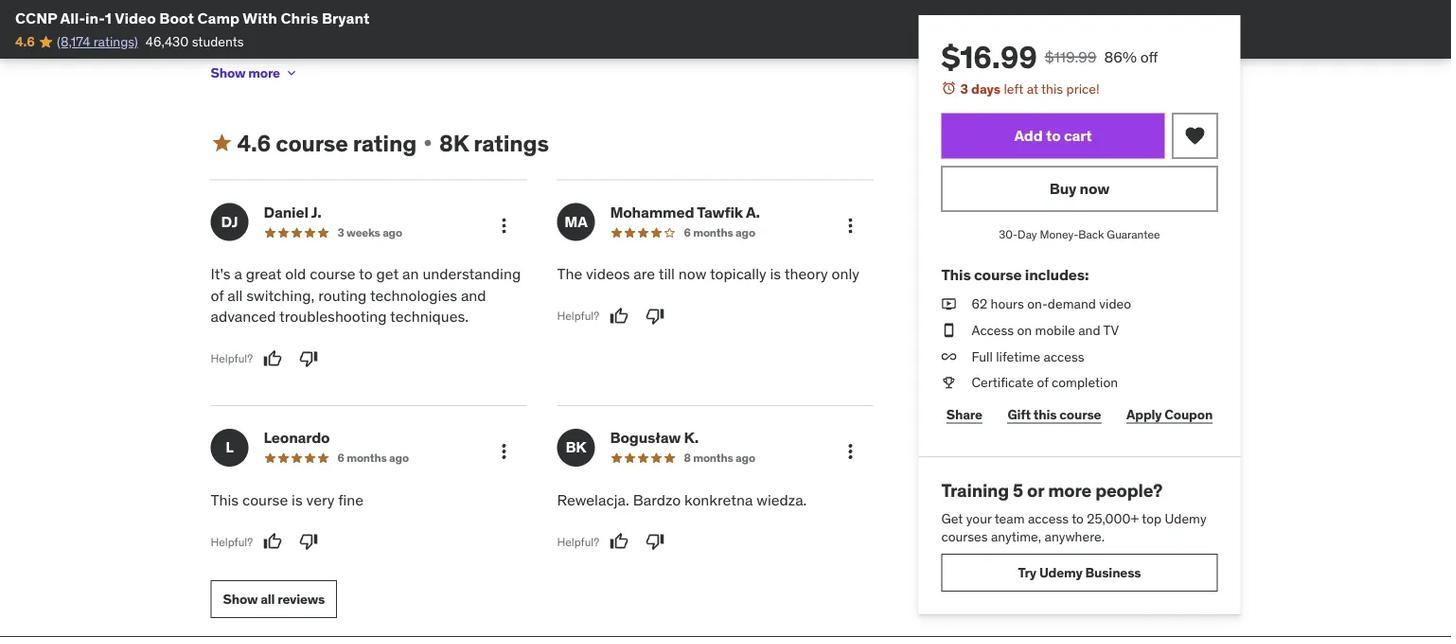 Task type: vqa. For each thing, say whether or not it's contained in the screenshot.


Task type: locate. For each thing, give the bounding box(es) containing it.
my
[[561, 69, 579, 86]]

medium image
[[211, 132, 233, 155]]

demand
[[1048, 296, 1096, 313]]

0 vertical spatial access
[[1044, 348, 1085, 365]]

1 horizontal spatial 6 months ago
[[684, 225, 756, 240]]

a.
[[746, 203, 760, 222]]

helpful? for it's a great old course to get an understanding of all switching, routing technologies and advanced troubleshooting techniques.
[[211, 352, 253, 366]]

alarm image
[[942, 80, 957, 96]]

full
[[972, 348, 993, 365]]

all left reviews
[[261, 591, 275, 608]]

0 vertical spatial xsmall image
[[421, 136, 436, 151]]

0 horizontal spatial of
[[211, 286, 224, 305]]

now inside thank you so much for your support! : ) since 2005, i've helped thousands of network techs worldwide in earning their cisco and comptia certifications - and now i'm ready to do the exact same thing for you with my clear, concise, bs-free training courses.
[[245, 69, 269, 86]]

0 horizontal spatial udemy
[[1040, 564, 1083, 581]]

1 vertical spatial your
[[967, 510, 992, 527]]

helpful? left the mark review by bogusław k. as helpful image
[[557, 535, 600, 549]]

0 horizontal spatial is
[[292, 490, 303, 510]]

to left get
[[359, 265, 373, 284]]

0 horizontal spatial your
[[347, 24, 373, 41]]

to up anywhere.
[[1072, 510, 1084, 527]]

show
[[211, 64, 246, 81], [223, 591, 258, 608]]

xsmall image
[[284, 66, 299, 81], [942, 295, 957, 314], [942, 321, 957, 340], [942, 347, 957, 366]]

all-
[[60, 8, 85, 27]]

0 vertical spatial more
[[248, 64, 280, 81]]

of down it's
[[211, 286, 224, 305]]

dj
[[221, 213, 238, 232]]

-
[[211, 69, 216, 86]]

helpful? left mark review by leonardo as helpful icon
[[211, 535, 253, 549]]

buy now button
[[942, 166, 1218, 212]]

gift this course link
[[1003, 396, 1107, 434]]

for up helped
[[328, 24, 344, 41]]

0 vertical spatial 6
[[684, 225, 691, 240]]

show down students
[[211, 64, 246, 81]]

0 horizontal spatial for
[[328, 24, 344, 41]]

0 horizontal spatial more
[[248, 64, 280, 81]]

0 horizontal spatial 3
[[338, 225, 344, 240]]

show more button
[[211, 54, 299, 92]]

xsmall image left full
[[942, 347, 957, 366]]

course up mark review by leonardo as helpful icon
[[242, 490, 288, 510]]

it's a great old course to get an understanding of all switching, routing technologies and advanced troubleshooting techniques.
[[211, 265, 521, 327]]

this course includes:
[[942, 265, 1089, 284]]

8
[[684, 451, 691, 466]]

0 vertical spatial udemy
[[1165, 510, 1207, 527]]

your inside thank you so much for your support! : ) since 2005, i've helped thousands of network techs worldwide in earning their cisco and comptia certifications - and now i'm ready to do the exact same thing for you with my clear, concise, bs-free training courses.
[[347, 24, 373, 41]]

training
[[718, 69, 763, 86]]

1 vertical spatial of
[[211, 286, 224, 305]]

1 horizontal spatial more
[[1048, 479, 1092, 502]]

now inside button
[[1080, 179, 1110, 198]]

months down tawfik
[[693, 225, 734, 240]]

0 horizontal spatial all
[[228, 286, 243, 305]]

)
[[435, 24, 439, 41]]

0 vertical spatial 6 months ago
[[684, 225, 756, 240]]

0 vertical spatial for
[[328, 24, 344, 41]]

1 horizontal spatial 4.6
[[237, 129, 271, 157]]

helpful? left mark review by mohammed tawfik a. as helpful icon at the left of page
[[557, 309, 600, 324]]

1 vertical spatial 4.6
[[237, 129, 271, 157]]

course down ready
[[276, 129, 348, 157]]

to left cart
[[1046, 126, 1061, 145]]

3 for 3 weeks ago
[[338, 225, 344, 240]]

3 left weeks
[[338, 225, 344, 240]]

1 vertical spatial is
[[292, 490, 303, 510]]

1 horizontal spatial you
[[509, 69, 530, 86]]

4.6 down ccnp
[[15, 33, 35, 50]]

1 horizontal spatial xsmall image
[[942, 373, 957, 392]]

old
[[285, 265, 306, 284]]

0 vertical spatial of
[[418, 50, 429, 68]]

access down or
[[1028, 510, 1069, 527]]

0 vertical spatial 4.6
[[15, 33, 35, 50]]

of
[[418, 50, 429, 68], [211, 286, 224, 305], [1037, 374, 1049, 391]]

ago for now
[[736, 225, 756, 240]]

udemy right try
[[1040, 564, 1083, 581]]

and left tv
[[1079, 322, 1101, 339]]

all inside button
[[261, 591, 275, 608]]

camp
[[197, 8, 240, 27]]

6 months ago for now
[[684, 225, 756, 240]]

all down the a
[[228, 286, 243, 305]]

xsmall image for full
[[942, 347, 957, 366]]

1 vertical spatial 6
[[338, 451, 344, 466]]

1 vertical spatial 3
[[338, 225, 344, 240]]

udemy right top
[[1165, 510, 1207, 527]]

1 horizontal spatial your
[[967, 510, 992, 527]]

to left the do
[[329, 69, 341, 86]]

0 horizontal spatial 6 months ago
[[338, 451, 409, 466]]

more
[[248, 64, 280, 81], [1048, 479, 1092, 502]]

video
[[1100, 296, 1132, 313]]

xsmall image left 62
[[942, 295, 957, 314]]

course up hours
[[974, 265, 1022, 284]]

1 vertical spatial all
[[261, 591, 275, 608]]

mark review by leonardo as unhelpful image
[[299, 533, 318, 552]]

$16.99 $119.99 86% off
[[942, 38, 1159, 76]]

people?
[[1096, 479, 1163, 502]]

helpful? for the videos are till now topically is theory only
[[557, 309, 600, 324]]

troubleshooting
[[279, 307, 387, 327]]

1 vertical spatial show
[[223, 591, 258, 608]]

xsmall image
[[421, 136, 436, 151], [942, 373, 957, 392]]

helpful? left mark review by daniel j. as helpful icon
[[211, 352, 253, 366]]

are
[[634, 265, 655, 284]]

of down the full lifetime access
[[1037, 374, 1049, 391]]

buy
[[1050, 179, 1077, 198]]

wiedza.
[[757, 490, 807, 510]]

xsmall image left 8k
[[421, 136, 436, 151]]

helpful? for rewelacja. bardzo konkretna wiedza.
[[557, 535, 600, 549]]

1 horizontal spatial for
[[489, 69, 505, 86]]

0 vertical spatial all
[[228, 286, 243, 305]]

thank
[[211, 24, 247, 41]]

on
[[1018, 322, 1032, 339]]

share
[[947, 406, 983, 423]]

2005,
[[247, 50, 283, 68]]

mark review by mohammed tawfik a. as helpful image
[[610, 307, 629, 326]]

mark review by daniel j. as helpful image
[[263, 350, 282, 369]]

your
[[347, 24, 373, 41], [967, 510, 992, 527]]

1 horizontal spatial is
[[770, 265, 781, 284]]

ago for course
[[383, 225, 402, 240]]

0 horizontal spatial 6
[[338, 451, 344, 466]]

to inside it's a great old course to get an understanding of all switching, routing technologies and advanced troubleshooting techniques.
[[359, 265, 373, 284]]

is
[[770, 265, 781, 284], [292, 490, 303, 510]]

is left theory
[[770, 265, 781, 284]]

xsmall image left the access
[[942, 321, 957, 340]]

6 months ago up fine at the bottom of the page
[[338, 451, 409, 466]]

ready
[[293, 69, 326, 86]]

6 months ago down tawfik
[[684, 225, 756, 240]]

0 vertical spatial show
[[211, 64, 246, 81]]

is left very
[[292, 490, 303, 510]]

this right at
[[1042, 80, 1064, 97]]

1 vertical spatial udemy
[[1040, 564, 1083, 581]]

0 horizontal spatial this
[[211, 490, 239, 510]]

for down techs
[[489, 69, 505, 86]]

3
[[961, 80, 969, 97], [338, 225, 344, 240]]

xsmall image up share
[[942, 373, 957, 392]]

4.6 right medium image
[[237, 129, 271, 157]]

lifetime
[[996, 348, 1041, 365]]

months right 8
[[693, 451, 734, 466]]

2 horizontal spatial now
[[1080, 179, 1110, 198]]

0 horizontal spatial now
[[245, 69, 269, 86]]

1 horizontal spatial of
[[418, 50, 429, 68]]

1 horizontal spatial udemy
[[1165, 510, 1207, 527]]

and up training
[[711, 50, 734, 68]]

students
[[192, 33, 244, 50]]

video
[[115, 8, 156, 27]]

courses
[[942, 528, 988, 545]]

mark review by bogusław k. as helpful image
[[610, 533, 629, 552]]

to inside thank you so much for your support! : ) since 2005, i've helped thousands of network techs worldwide in earning their cisco and comptia certifications - and now i'm ready to do the exact same thing for you with my clear, concise, bs-free training courses.
[[329, 69, 341, 86]]

6 up fine at the bottom of the page
[[338, 451, 344, 466]]

this right 'gift'
[[1034, 406, 1057, 423]]

show left reviews
[[223, 591, 258, 608]]

mark review by leonardo as helpful image
[[263, 533, 282, 552]]

certificate of completion
[[972, 374, 1119, 391]]

0 vertical spatial your
[[347, 24, 373, 41]]

left
[[1004, 80, 1024, 97]]

l
[[226, 438, 234, 458]]

1 horizontal spatial this
[[942, 265, 971, 284]]

all inside it's a great old course to get an understanding of all switching, routing technologies and advanced troubleshooting techniques.
[[228, 286, 243, 305]]

rewelacja. bardzo konkretna wiedza.
[[557, 490, 807, 510]]

now right buy
[[1080, 179, 1110, 198]]

1 vertical spatial access
[[1028, 510, 1069, 527]]

0 vertical spatial is
[[770, 265, 781, 284]]

2 vertical spatial of
[[1037, 374, 1049, 391]]

comptia
[[737, 50, 790, 68]]

2 horizontal spatial of
[[1037, 374, 1049, 391]]

try
[[1019, 564, 1037, 581]]

1 vertical spatial now
[[1080, 179, 1110, 198]]

now down the 2005,
[[245, 69, 269, 86]]

access down mobile at the right of page
[[1044, 348, 1085, 365]]

to inside button
[[1046, 126, 1061, 145]]

free
[[691, 69, 715, 86]]

months
[[693, 225, 734, 240], [347, 451, 387, 466], [693, 451, 734, 466]]

coupon
[[1165, 406, 1213, 423]]

0 horizontal spatial you
[[250, 24, 271, 41]]

thing
[[455, 69, 486, 86]]

j.
[[311, 203, 322, 222]]

you left so
[[250, 24, 271, 41]]

anywhere.
[[1045, 528, 1105, 545]]

1 horizontal spatial all
[[261, 591, 275, 608]]

0 horizontal spatial 4.6
[[15, 33, 35, 50]]

3 right alarm image
[[961, 80, 969, 97]]

1 horizontal spatial now
[[679, 265, 707, 284]]

1 vertical spatial you
[[509, 69, 530, 86]]

1 vertical spatial 6 months ago
[[338, 451, 409, 466]]

helpful?
[[557, 309, 600, 324], [211, 352, 253, 366], [211, 535, 253, 549], [557, 535, 600, 549]]

mark review by daniel j. as unhelpful image
[[299, 350, 318, 369]]

access on mobile and tv
[[972, 322, 1119, 339]]

months for fine
[[347, 451, 387, 466]]

$119.99
[[1045, 47, 1097, 66]]

1 vertical spatial this
[[211, 490, 239, 510]]

your up thousands
[[347, 24, 373, 41]]

more inside button
[[248, 64, 280, 81]]

1 vertical spatial more
[[1048, 479, 1092, 502]]

hours
[[991, 296, 1024, 313]]

course for includes:
[[974, 265, 1022, 284]]

ratings
[[474, 129, 549, 157]]

training
[[942, 479, 1010, 502]]

months up fine at the bottom of the page
[[347, 451, 387, 466]]

you left with on the top of the page
[[509, 69, 530, 86]]

additional actions for review by leonardo image
[[493, 441, 516, 463]]

access inside training 5 or more people? get your team access to 25,000+ top udemy courses anytime, anywhere.
[[1028, 510, 1069, 527]]

since
[[211, 50, 244, 68]]

course inside it's a great old course to get an understanding of all switching, routing technologies and advanced troubleshooting techniques.
[[310, 265, 356, 284]]

now right till
[[679, 265, 707, 284]]

cart
[[1064, 126, 1092, 145]]

of inside it's a great old course to get an understanding of all switching, routing technologies and advanced troubleshooting techniques.
[[211, 286, 224, 305]]

6 down mohammed tawfik a.
[[684, 225, 691, 240]]

course down completion at the bottom of the page
[[1060, 406, 1102, 423]]

more left i've at the top left
[[248, 64, 280, 81]]

of up the same
[[418, 50, 429, 68]]

0 vertical spatial this
[[942, 265, 971, 284]]

access
[[972, 322, 1014, 339]]

for
[[328, 24, 344, 41], [489, 69, 505, 86]]

apply coupon
[[1127, 406, 1213, 423]]

xsmall image right the 2005,
[[284, 66, 299, 81]]

chris
[[281, 8, 319, 27]]

4.6 for 4.6
[[15, 33, 35, 50]]

months for now
[[693, 225, 734, 240]]

top
[[1142, 510, 1162, 527]]

course up routing on the top left
[[310, 265, 356, 284]]

more right or
[[1048, 479, 1092, 502]]

1 horizontal spatial 6
[[684, 225, 691, 240]]

price!
[[1067, 80, 1100, 97]]

apply
[[1127, 406, 1162, 423]]

0 horizontal spatial xsmall image
[[421, 136, 436, 151]]

0 vertical spatial 3
[[961, 80, 969, 97]]

and down understanding
[[461, 286, 486, 305]]

1 horizontal spatial 3
[[961, 80, 969, 97]]

your up courses
[[967, 510, 992, 527]]

0 vertical spatial now
[[245, 69, 269, 86]]



Task type: describe. For each thing, give the bounding box(es) containing it.
bs-
[[668, 69, 691, 86]]

exact
[[385, 69, 417, 86]]

or
[[1028, 479, 1045, 502]]

1 vertical spatial this
[[1034, 406, 1057, 423]]

ratings)
[[93, 33, 138, 50]]

additional actions for review by bogusław k. image
[[840, 441, 862, 463]]

get
[[942, 510, 963, 527]]

theory
[[785, 265, 828, 284]]

6 months ago for fine
[[338, 451, 409, 466]]

helped
[[309, 50, 350, 68]]

6 for now
[[684, 225, 691, 240]]

ma
[[565, 213, 588, 232]]

techniques.
[[390, 307, 469, 327]]

an
[[403, 265, 419, 284]]

$16.99
[[942, 38, 1038, 76]]

add
[[1015, 126, 1043, 145]]

udemy inside training 5 or more people? get your team access to 25,000+ top udemy courses anytime, anywhere.
[[1165, 510, 1207, 527]]

more inside training 5 or more people? get your team access to 25,000+ top udemy courses anytime, anywhere.
[[1048, 479, 1092, 502]]

only
[[832, 265, 860, 284]]

very
[[306, 490, 335, 510]]

money-
[[1040, 227, 1079, 242]]

k.
[[684, 428, 699, 448]]

mark review by bogusław k. as unhelpful image
[[646, 533, 665, 552]]

mark review by mohammed tawfik a. as unhelpful image
[[646, 307, 665, 326]]

the videos are till now topically is theory only
[[557, 265, 860, 284]]

network
[[432, 50, 481, 68]]

86%
[[1105, 47, 1137, 66]]

try udemy business
[[1019, 564, 1142, 581]]

gift
[[1008, 406, 1031, 423]]

in
[[583, 50, 594, 68]]

xsmall image for access
[[942, 321, 957, 340]]

46,430 students
[[146, 33, 244, 50]]

1
[[105, 8, 112, 27]]

0 vertical spatial you
[[250, 24, 271, 41]]

course inside gift this course link
[[1060, 406, 1102, 423]]

ccnp all-in-1 video boot camp with chris bryant
[[15, 8, 370, 27]]

rewelacja.
[[557, 490, 630, 510]]

with
[[533, 69, 558, 86]]

earning
[[597, 50, 642, 68]]

1 vertical spatial xsmall image
[[942, 373, 957, 392]]

bogusław k.
[[610, 428, 699, 448]]

reviews
[[278, 591, 325, 608]]

at
[[1027, 80, 1039, 97]]

do
[[345, 69, 360, 86]]

clear,
[[582, 69, 613, 86]]

additional actions for review by mohammed tawfik a. image
[[840, 215, 862, 238]]

4.6 for 4.6 course rating
[[237, 129, 271, 157]]

0 vertical spatial this
[[1042, 80, 1064, 97]]

add to cart
[[1015, 126, 1092, 145]]

thousands
[[353, 50, 415, 68]]

great
[[246, 265, 282, 284]]

concise,
[[616, 69, 665, 86]]

thank you so much for your support! : ) since 2005, i've helped thousands of network techs worldwide in earning their cisco and comptia certifications - and now i'm ready to do the exact same thing for you with my clear, concise, bs-free training courses.
[[211, 24, 871, 86]]

8k
[[439, 129, 469, 157]]

bogusław
[[610, 428, 681, 448]]

days
[[972, 80, 1001, 97]]

xsmall image for 62
[[942, 295, 957, 314]]

this for this course is very fine
[[211, 490, 239, 510]]

completion
[[1052, 374, 1119, 391]]

guarantee
[[1107, 227, 1161, 242]]

topically
[[710, 265, 767, 284]]

tv
[[1104, 322, 1119, 339]]

tawfik
[[697, 203, 743, 222]]

the
[[557, 265, 583, 284]]

1 vertical spatial for
[[489, 69, 505, 86]]

bryant
[[322, 8, 370, 27]]

show for show all reviews
[[223, 591, 258, 608]]

ccnp
[[15, 8, 57, 27]]

xsmall image inside show more button
[[284, 66, 299, 81]]

team
[[995, 510, 1025, 527]]

their
[[645, 50, 672, 68]]

rating
[[353, 129, 417, 157]]

wishlist image
[[1184, 125, 1207, 147]]

of inside thank you so much for your support! : ) since 2005, i've helped thousands of network techs worldwide in earning their cisco and comptia certifications - and now i'm ready to do the exact same thing for you with my clear, concise, bs-free training courses.
[[418, 50, 429, 68]]

same
[[420, 69, 452, 86]]

46,430
[[146, 33, 189, 50]]

share button
[[942, 396, 988, 434]]

fine
[[338, 490, 364, 510]]

show all reviews
[[223, 591, 325, 608]]

on-
[[1028, 296, 1048, 313]]

3 days left at this price!
[[961, 80, 1100, 97]]

till
[[659, 265, 675, 284]]

this for this course includes:
[[942, 265, 971, 284]]

8 months ago
[[684, 451, 756, 466]]

much
[[292, 24, 324, 41]]

course for is
[[242, 490, 288, 510]]

to inside training 5 or more people? get your team access to 25,000+ top udemy courses anytime, anywhere.
[[1072, 510, 1084, 527]]

6 for fine
[[338, 451, 344, 466]]

a
[[234, 265, 242, 284]]

understanding
[[423, 265, 521, 284]]

routing
[[318, 286, 367, 305]]

i've
[[286, 50, 306, 68]]

and right -
[[220, 69, 242, 86]]

i'm
[[273, 69, 290, 86]]

bardzo
[[633, 490, 681, 510]]

course for rating
[[276, 129, 348, 157]]

get
[[376, 265, 399, 284]]

show more
[[211, 64, 280, 81]]

25,000+
[[1087, 510, 1139, 527]]

ago for fine
[[389, 451, 409, 466]]

konkretna
[[685, 490, 753, 510]]

3 weeks ago
[[338, 225, 402, 240]]

try udemy business link
[[942, 554, 1218, 592]]

helpful? for this course is very fine
[[211, 535, 253, 549]]

and inside it's a great old course to get an understanding of all switching, routing technologies and advanced troubleshooting techniques.
[[461, 286, 486, 305]]

this course is very fine
[[211, 490, 364, 510]]

2 vertical spatial now
[[679, 265, 707, 284]]

gift this course
[[1008, 406, 1102, 423]]

additional actions for review by daniel j. image
[[493, 215, 516, 238]]

3 for 3 days left at this price!
[[961, 80, 969, 97]]

support!
[[376, 24, 425, 41]]

your inside training 5 or more people? get your team access to 25,000+ top udemy courses anytime, anywhere.
[[967, 510, 992, 527]]

daniel j.
[[264, 203, 322, 222]]

4.6 course rating
[[237, 129, 417, 157]]

business
[[1086, 564, 1142, 581]]

worldwide
[[520, 50, 580, 68]]

off
[[1141, 47, 1159, 66]]

show for show more
[[211, 64, 246, 81]]

mohammed
[[610, 203, 694, 222]]



